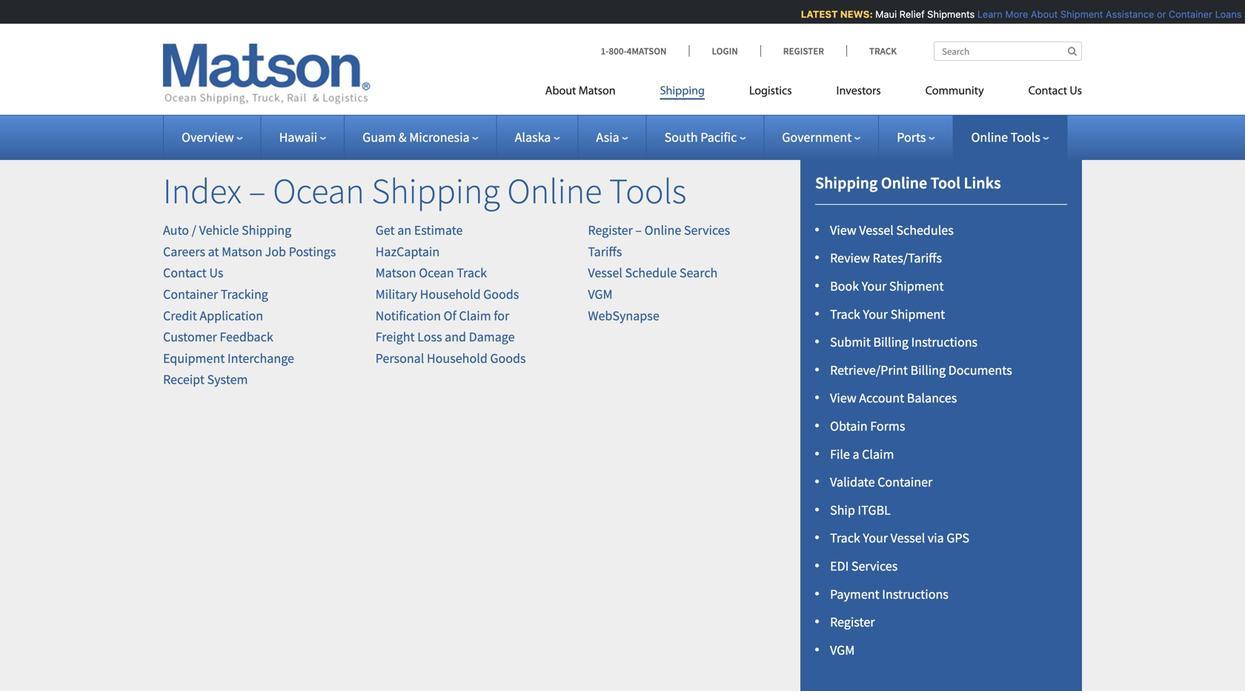 Task type: locate. For each thing, give the bounding box(es) containing it.
track down ship
[[830, 530, 861, 547]]

your down book your shipment
[[863, 306, 888, 323]]

0 horizontal spatial billing
[[874, 334, 909, 351]]

us inside the top menu navigation
[[1070, 86, 1082, 97]]

view for view vessel schedules
[[830, 222, 857, 239]]

0 vertical spatial billing
[[874, 334, 909, 351]]

alaska link
[[515, 129, 560, 146]]

asia link
[[596, 129, 628, 146]]

0 horizontal spatial contact
[[163, 265, 207, 281]]

about right more
[[1027, 9, 1054, 20]]

0 horizontal spatial vgm link
[[588, 286, 613, 303]]

1 vertical spatial billing
[[911, 362, 946, 379]]

instructions up retrieve/print billing documents link
[[912, 334, 978, 351]]

1 horizontal spatial matson
[[376, 265, 416, 281]]

container up credit
[[163, 286, 218, 303]]

0 vertical spatial ocean
[[273, 169, 365, 213]]

0 horizontal spatial tools
[[609, 169, 687, 213]]

2 vertical spatial your
[[863, 530, 888, 547]]

goods up for
[[484, 286, 519, 303]]

personal
[[376, 350, 424, 367]]

2 vertical spatial matson
[[376, 265, 416, 281]]

0 vertical spatial household
[[420, 286, 481, 303]]

contact inside auto / vehicle shipping careers at matson job postings contact us container tracking credit application customer feedback equipment interchange receipt system
[[163, 265, 207, 281]]

submit
[[830, 334, 871, 351]]

billing down track your shipment link on the top of the page
[[874, 334, 909, 351]]

us up container tracking link
[[209, 265, 223, 281]]

shipments
[[924, 9, 971, 20]]

view vessel schedules link
[[830, 222, 954, 239]]

vessel up review rates/tariffs
[[859, 222, 894, 239]]

online up vessel schedule search link
[[645, 222, 682, 239]]

1 horizontal spatial –
[[636, 222, 642, 239]]

household down and
[[427, 350, 488, 367]]

0 vertical spatial contact us link
[[1007, 78, 1082, 109]]

– up auto / vehicle shipping "link"
[[249, 169, 266, 213]]

contact
[[1029, 86, 1068, 97], [163, 265, 207, 281]]

news:
[[837, 9, 869, 20]]

shipping up estimate
[[372, 169, 500, 213]]

/
[[192, 222, 196, 239]]

– inside register – online services tariffs vessel schedule search vgm websynapse
[[636, 222, 642, 239]]

0 horizontal spatial matson
[[222, 243, 262, 260]]

0 horizontal spatial container
[[163, 286, 218, 303]]

at
[[208, 243, 219, 260]]

us down 'search' icon
[[1070, 86, 1082, 97]]

vgm inside shipping online tool links section
[[830, 642, 855, 659]]

vgm link down payment
[[830, 642, 855, 659]]

1 vertical spatial contact us link
[[163, 265, 223, 281]]

get an estimate link
[[376, 222, 463, 239]]

shipping inside section
[[816, 173, 878, 193]]

hazcaptain link
[[376, 243, 440, 260]]

and
[[445, 329, 466, 346]]

instructions down track your vessel via gps link
[[882, 586, 949, 603]]

learn more about shipment assistance or container loans > link
[[974, 9, 1246, 20]]

your for track your shipment
[[863, 306, 888, 323]]

about matson link
[[545, 78, 638, 109]]

shipment up 'search' icon
[[1057, 9, 1100, 20]]

services inside register – online services tariffs vessel schedule search vgm websynapse
[[684, 222, 730, 239]]

1 horizontal spatial tools
[[1011, 129, 1041, 146]]

1 vertical spatial your
[[863, 306, 888, 323]]

register up tariffs
[[588, 222, 633, 239]]

services inside shipping online tool links section
[[852, 558, 898, 575]]

claim inside shipping online tool links section
[[862, 446, 894, 463]]

tools down contact us
[[1011, 129, 1041, 146]]

vgm up websynapse link
[[588, 286, 613, 303]]

0 vertical spatial us
[[1070, 86, 1082, 97]]

2 vertical spatial shipment
[[891, 306, 945, 323]]

0 vertical spatial about
[[1027, 9, 1054, 20]]

1 vertical spatial tools
[[609, 169, 687, 213]]

1 horizontal spatial claim
[[862, 446, 894, 463]]

ship itgbl link
[[830, 502, 891, 519]]

application
[[200, 308, 263, 324]]

ports link
[[897, 129, 935, 146]]

online down the alaska link
[[507, 169, 602, 213]]

2 vertical spatial register
[[830, 614, 875, 631]]

1 vertical spatial vgm link
[[830, 642, 855, 659]]

1 vertical spatial register
[[588, 222, 633, 239]]

claim right of
[[459, 308, 491, 324]]

edi
[[830, 558, 849, 575]]

0 vertical spatial claim
[[459, 308, 491, 324]]

0 vertical spatial register
[[783, 45, 824, 57]]

online left tool on the right top of page
[[881, 173, 928, 193]]

register down latest
[[783, 45, 824, 57]]

contact us link down 'search' icon
[[1007, 78, 1082, 109]]

vgm down payment
[[830, 642, 855, 659]]

container right or
[[1165, 9, 1209, 20]]

ocean down "hawaii" link
[[273, 169, 365, 213]]

shipping inside the top menu navigation
[[660, 86, 705, 97]]

retrieve/print
[[830, 362, 908, 379]]

track down book
[[830, 306, 861, 323]]

claim right a
[[862, 446, 894, 463]]

edi services
[[830, 558, 898, 575]]

shipping inside auto / vehicle shipping careers at matson job postings contact us container tracking credit application customer feedback equipment interchange receipt system
[[242, 222, 292, 239]]

claim
[[459, 308, 491, 324], [862, 446, 894, 463]]

shipping down "government" link
[[816, 173, 878, 193]]

estimate
[[414, 222, 463, 239]]

contact us link down careers
[[163, 265, 223, 281]]

overview
[[182, 129, 234, 146]]

0 horizontal spatial claim
[[459, 308, 491, 324]]

validate
[[830, 474, 875, 491]]

1 horizontal spatial ocean
[[419, 265, 454, 281]]

guam & micronesia link
[[363, 129, 479, 146]]

1 vertical spatial about
[[545, 86, 576, 97]]

search
[[680, 265, 718, 281]]

– up schedule at right top
[[636, 222, 642, 239]]

0 horizontal spatial vgm
[[588, 286, 613, 303]]

latest
[[797, 9, 834, 20]]

1 vertical spatial matson
[[222, 243, 262, 260]]

tools
[[1011, 129, 1041, 146], [609, 169, 687, 213]]

register inside shipping online tool links section
[[830, 614, 875, 631]]

ocean up military household goods link
[[419, 265, 454, 281]]

1 horizontal spatial services
[[852, 558, 898, 575]]

Search search field
[[934, 42, 1082, 61]]

1 vertical spatial container
[[163, 286, 218, 303]]

1 horizontal spatial contact
[[1029, 86, 1068, 97]]

2 horizontal spatial register
[[830, 614, 875, 631]]

0 horizontal spatial services
[[684, 222, 730, 239]]

loss
[[418, 329, 442, 346]]

matson up military
[[376, 265, 416, 281]]

0 horizontal spatial –
[[249, 169, 266, 213]]

contact us
[[1029, 86, 1082, 97]]

vgm link
[[588, 286, 613, 303], [830, 642, 855, 659]]

retrieve/print billing documents
[[830, 362, 1012, 379]]

register inside register – online services tariffs vessel schedule search vgm websynapse
[[588, 222, 633, 239]]

shipment down rates/tariffs
[[890, 278, 944, 295]]

track down maui
[[870, 45, 897, 57]]

credit
[[163, 308, 197, 324]]

validate container link
[[830, 474, 933, 491]]

shipping up job
[[242, 222, 292, 239]]

0 horizontal spatial about
[[545, 86, 576, 97]]

vessel down tariffs link
[[588, 265, 623, 281]]

1 vertical spatial view
[[830, 390, 857, 407]]

vessel left the via
[[891, 530, 925, 547]]

1 horizontal spatial container
[[878, 474, 933, 491]]

contact down careers
[[163, 265, 207, 281]]

1 vertical spatial us
[[209, 265, 223, 281]]

online
[[972, 129, 1008, 146], [507, 169, 602, 213], [881, 173, 928, 193], [645, 222, 682, 239]]

us
[[1070, 86, 1082, 97], [209, 265, 223, 281]]

community
[[926, 86, 984, 97]]

matson down 1-
[[579, 86, 616, 97]]

billing up balances
[[911, 362, 946, 379]]

0 horizontal spatial register
[[588, 222, 633, 239]]

0 vertical spatial vgm
[[588, 286, 613, 303]]

postings
[[289, 243, 336, 260]]

register
[[783, 45, 824, 57], [588, 222, 633, 239], [830, 614, 875, 631]]

–
[[249, 169, 266, 213], [636, 222, 642, 239]]

1 vertical spatial contact
[[163, 265, 207, 281]]

2 vertical spatial container
[[878, 474, 933, 491]]

view up 'obtain'
[[830, 390, 857, 407]]

1 vertical spatial –
[[636, 222, 642, 239]]

0 horizontal spatial ocean
[[273, 169, 365, 213]]

1 horizontal spatial contact us link
[[1007, 78, 1082, 109]]

1-800-4matson link
[[601, 45, 689, 57]]

1 horizontal spatial us
[[1070, 86, 1082, 97]]

about up the alaska link
[[545, 86, 576, 97]]

None search field
[[934, 42, 1082, 61]]

contact down search search box
[[1029, 86, 1068, 97]]

&
[[399, 129, 407, 146]]

2 view from the top
[[830, 390, 857, 407]]

ports
[[897, 129, 926, 146]]

1 vertical spatial ocean
[[419, 265, 454, 281]]

goods down damage
[[490, 350, 526, 367]]

register link
[[760, 45, 847, 57], [830, 614, 875, 631]]

1 view from the top
[[830, 222, 857, 239]]

container for or
[[1165, 9, 1209, 20]]

shipping up south at right
[[660, 86, 705, 97]]

investors link
[[814, 78, 903, 109]]

matson inside get an estimate hazcaptain matson ocean track military household goods notification of claim for freight loss and damage personal household goods
[[376, 265, 416, 281]]

1 vertical spatial claim
[[862, 446, 894, 463]]

container inside auto / vehicle shipping careers at matson job postings contact us container tracking credit application customer feedback equipment interchange receipt system
[[163, 286, 218, 303]]

top menu navigation
[[545, 78, 1082, 109]]

1 horizontal spatial vgm
[[830, 642, 855, 659]]

0 vertical spatial –
[[249, 169, 266, 213]]

1 horizontal spatial register
[[783, 45, 824, 57]]

tools up register – online services link
[[609, 169, 687, 213]]

vgm link up websynapse link
[[588, 286, 613, 303]]

1 vertical spatial shipment
[[890, 278, 944, 295]]

your down itgbl
[[863, 530, 888, 547]]

0 vertical spatial vgm link
[[588, 286, 613, 303]]

your right book
[[862, 278, 887, 295]]

1 vertical spatial services
[[852, 558, 898, 575]]

job
[[265, 243, 286, 260]]

register link down payment
[[830, 614, 875, 631]]

0 vertical spatial contact
[[1029, 86, 1068, 97]]

services up payment instructions
[[852, 558, 898, 575]]

1 vertical spatial register link
[[830, 614, 875, 631]]

view up review
[[830, 222, 857, 239]]

services up "search"
[[684, 222, 730, 239]]

matson inside the top menu navigation
[[579, 86, 616, 97]]

view
[[830, 222, 857, 239], [830, 390, 857, 407]]

about
[[1027, 9, 1054, 20], [545, 86, 576, 97]]

your
[[862, 278, 887, 295], [863, 306, 888, 323], [863, 530, 888, 547]]

register down payment
[[830, 614, 875, 631]]

0 vertical spatial your
[[862, 278, 887, 295]]

contact inside the top menu navigation
[[1029, 86, 1068, 97]]

0 vertical spatial view
[[830, 222, 857, 239]]

matson down auto / vehicle shipping "link"
[[222, 243, 262, 260]]

vessel inside register – online services tariffs vessel schedule search vgm websynapse
[[588, 265, 623, 281]]

0 vertical spatial container
[[1165, 9, 1209, 20]]

2 horizontal spatial matson
[[579, 86, 616, 97]]

1 vertical spatial vessel
[[588, 265, 623, 281]]

login link
[[689, 45, 760, 57]]

asia
[[596, 129, 620, 146]]

0 vertical spatial services
[[684, 222, 730, 239]]

household up of
[[420, 286, 481, 303]]

billing
[[874, 334, 909, 351], [911, 362, 946, 379]]

0 horizontal spatial contact us link
[[163, 265, 223, 281]]

customer
[[163, 329, 217, 346]]

contact us link
[[1007, 78, 1082, 109], [163, 265, 223, 281]]

2 horizontal spatial container
[[1165, 9, 1209, 20]]

track your vessel via gps link
[[830, 530, 970, 547]]

shipment up "submit billing instructions"
[[891, 306, 945, 323]]

container up itgbl
[[878, 474, 933, 491]]

shipment
[[1057, 9, 1100, 20], [890, 278, 944, 295], [891, 306, 945, 323]]

1 horizontal spatial billing
[[911, 362, 946, 379]]

– for index
[[249, 169, 266, 213]]

payment
[[830, 586, 880, 603]]

0 vertical spatial tools
[[1011, 129, 1041, 146]]

online tools
[[972, 129, 1041, 146]]

careers
[[163, 243, 205, 260]]

register link down latest
[[760, 45, 847, 57]]

track up military household goods link
[[457, 265, 487, 281]]

0 horizontal spatial us
[[209, 265, 223, 281]]

1 vertical spatial vgm
[[830, 642, 855, 659]]

1 vertical spatial instructions
[[882, 586, 949, 603]]

0 vertical spatial matson
[[579, 86, 616, 97]]

more
[[1002, 9, 1025, 20]]



Task type: vqa. For each thing, say whether or not it's contained in the screenshot.
the Shipping inside the Shipping Schedules › link
no



Task type: describe. For each thing, give the bounding box(es) containing it.
interchange
[[228, 350, 294, 367]]

4matson
[[627, 45, 667, 57]]

maui
[[872, 9, 893, 20]]

tariffs
[[588, 243, 622, 260]]

alaska
[[515, 129, 551, 146]]

container tracking link
[[163, 286, 268, 303]]

1 vertical spatial household
[[427, 350, 488, 367]]

auto
[[163, 222, 189, 239]]

matson ocean track link
[[376, 265, 487, 281]]

schedule
[[625, 265, 677, 281]]

military household goods link
[[376, 286, 519, 303]]

south pacific link
[[665, 129, 746, 146]]

index – ocean shipping online tools
[[163, 169, 687, 213]]

south pacific
[[665, 129, 737, 146]]

loans
[[1212, 9, 1238, 20]]

rates/tariffs
[[873, 250, 942, 267]]

submit billing instructions link
[[830, 334, 978, 351]]

matson inside auto / vehicle shipping careers at matson job postings contact us container tracking credit application customer feedback equipment interchange receipt system
[[222, 243, 262, 260]]

personal household goods link
[[376, 350, 526, 367]]

assistance
[[1102, 9, 1151, 20]]

blue matson logo with ocean, shipping, truck, rail and logistics written beneath it. image
[[163, 44, 371, 105]]

or
[[1153, 9, 1163, 20]]

container for us
[[163, 286, 218, 303]]

track for track link
[[870, 45, 897, 57]]

track for track your shipment
[[830, 306, 861, 323]]

file
[[830, 446, 850, 463]]

your for book your shipment
[[862, 278, 887, 295]]

track your shipment link
[[830, 306, 945, 323]]

book
[[830, 278, 859, 295]]

online inside section
[[881, 173, 928, 193]]

account
[[859, 390, 905, 407]]

south
[[665, 129, 698, 146]]

documents
[[949, 362, 1012, 379]]

2 vertical spatial vessel
[[891, 530, 925, 547]]

investors
[[837, 86, 881, 97]]

pacific
[[701, 129, 737, 146]]

about inside the top menu navigation
[[545, 86, 576, 97]]

logistics link
[[727, 78, 814, 109]]

community link
[[903, 78, 1007, 109]]

billing for documents
[[911, 362, 946, 379]]

balances
[[907, 390, 957, 407]]

edi services link
[[830, 558, 898, 575]]

vehicle
[[199, 222, 239, 239]]

tool
[[931, 173, 961, 193]]

track for track your vessel via gps
[[830, 530, 861, 547]]

0 vertical spatial vessel
[[859, 222, 894, 239]]

800-
[[609, 45, 627, 57]]

websynapse
[[588, 308, 660, 324]]

about matson
[[545, 86, 616, 97]]

links
[[964, 173, 1001, 193]]

online up links
[[972, 129, 1008, 146]]

shipping online tool links section
[[782, 136, 1101, 692]]

0 vertical spatial register link
[[760, 45, 847, 57]]

system
[[207, 372, 248, 388]]

get an estimate hazcaptain matson ocean track military household goods notification of claim for freight loss and damage personal household goods
[[376, 222, 526, 367]]

billing for instructions
[[874, 334, 909, 351]]

hazcaptain
[[376, 243, 440, 260]]

search image
[[1068, 46, 1077, 56]]

learn
[[974, 9, 999, 20]]

index
[[163, 169, 242, 213]]

track inside get an estimate hazcaptain matson ocean track military household goods notification of claim for freight loss and damage personal household goods
[[457, 265, 487, 281]]

your for track your vessel via gps
[[863, 530, 888, 547]]

claim inside get an estimate hazcaptain matson ocean track military household goods notification of claim for freight loss and damage personal household goods
[[459, 308, 491, 324]]

of
[[444, 308, 456, 324]]

overview link
[[182, 129, 243, 146]]

view vessel schedules
[[830, 222, 954, 239]]

via
[[928, 530, 944, 547]]

container inside shipping online tool links section
[[878, 474, 933, 491]]

online inside register – online services tariffs vessel schedule search vgm websynapse
[[645, 222, 682, 239]]

shipping online tool links
[[816, 173, 1001, 193]]

>
[[1241, 9, 1246, 20]]

view for view account balances
[[830, 390, 857, 407]]

view account balances
[[830, 390, 957, 407]]

vgm inside register – online services tariffs vessel schedule search vgm websynapse
[[588, 286, 613, 303]]

ship
[[830, 502, 855, 519]]

credit application link
[[163, 308, 263, 324]]

an
[[398, 222, 412, 239]]

login
[[712, 45, 738, 57]]

damage
[[469, 329, 515, 346]]

guam
[[363, 129, 396, 146]]

view account balances link
[[830, 390, 957, 407]]

0 vertical spatial goods
[[484, 286, 519, 303]]

equipment
[[163, 350, 225, 367]]

1-800-4matson
[[601, 45, 667, 57]]

hawaii link
[[279, 129, 326, 146]]

websynapse link
[[588, 308, 660, 324]]

register for register link to the top
[[783, 45, 824, 57]]

a
[[853, 446, 860, 463]]

customer feedback link
[[163, 329, 273, 346]]

itgbl
[[858, 502, 891, 519]]

register – online services link
[[588, 222, 730, 239]]

1 vertical spatial goods
[[490, 350, 526, 367]]

ocean inside get an estimate hazcaptain matson ocean track military household goods notification of claim for freight loss and damage personal household goods
[[419, 265, 454, 281]]

forms
[[871, 418, 906, 435]]

hawaii
[[279, 129, 317, 146]]

validate container
[[830, 474, 933, 491]]

online tools link
[[972, 129, 1050, 146]]

0 vertical spatial shipment
[[1057, 9, 1100, 20]]

0 vertical spatial instructions
[[912, 334, 978, 351]]

gps
[[947, 530, 970, 547]]

notification
[[376, 308, 441, 324]]

– for register
[[636, 222, 642, 239]]

register for bottom register link
[[830, 614, 875, 631]]

book your shipment link
[[830, 278, 944, 295]]

for
[[494, 308, 510, 324]]

register – online services tariffs vessel schedule search vgm websynapse
[[588, 222, 730, 324]]

guam & micronesia
[[363, 129, 470, 146]]

1 horizontal spatial vgm link
[[830, 642, 855, 659]]

us inside auto / vehicle shipping careers at matson job postings contact us container tracking credit application customer feedback equipment interchange receipt system
[[209, 265, 223, 281]]

auto / vehicle shipping careers at matson job postings contact us container tracking credit application customer feedback equipment interchange receipt system
[[163, 222, 336, 388]]

1 horizontal spatial about
[[1027, 9, 1054, 20]]

micronesia
[[409, 129, 470, 146]]

government link
[[782, 129, 861, 146]]

payment instructions link
[[830, 586, 949, 603]]

obtain
[[830, 418, 868, 435]]

ship itgbl
[[830, 502, 891, 519]]

latest news: maui relief shipments learn more about shipment assistance or container loans >
[[797, 9, 1246, 20]]

shipment for book your shipment
[[890, 278, 944, 295]]

review
[[830, 250, 870, 267]]

shipment for track your shipment
[[891, 306, 945, 323]]



